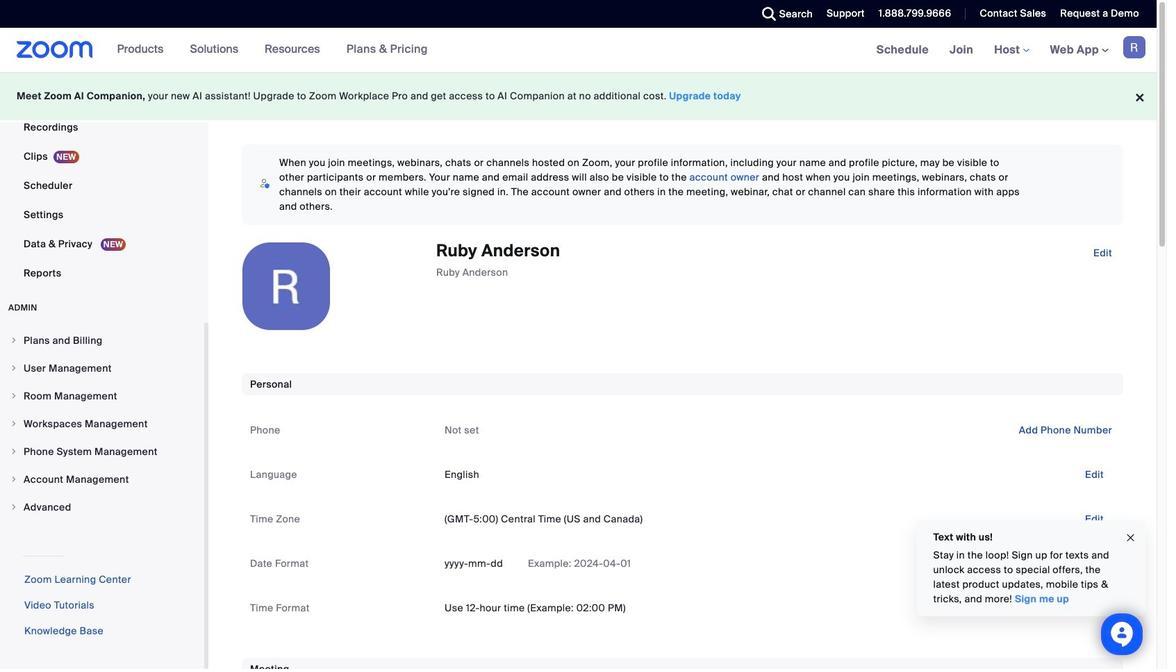 Task type: vqa. For each thing, say whether or not it's contained in the screenshot.
Only for Only users who have the invite link or passcode can join the meeting
no



Task type: describe. For each thing, give the bounding box(es) containing it.
1 menu item from the top
[[0, 327, 204, 354]]

profile picture image
[[1124, 36, 1146, 58]]

meetings navigation
[[866, 28, 1157, 73]]

3 right image from the top
[[10, 503, 18, 511]]

1 right image from the top
[[10, 364, 18, 372]]

zoom logo image
[[17, 41, 93, 58]]

4 right image from the top
[[10, 475, 18, 484]]

1 right image from the top
[[10, 336, 18, 345]]

personal menu menu
[[0, 0, 204, 288]]



Task type: locate. For each thing, give the bounding box(es) containing it.
1 vertical spatial right image
[[10, 392, 18, 400]]

4 menu item from the top
[[0, 411, 204, 437]]

right image
[[10, 336, 18, 345], [10, 392, 18, 400], [10, 503, 18, 511]]

admin menu menu
[[0, 327, 204, 522]]

close image
[[1126, 530, 1137, 546]]

right image
[[10, 364, 18, 372], [10, 420, 18, 428], [10, 447, 18, 456], [10, 475, 18, 484]]

7 menu item from the top
[[0, 494, 204, 520]]

menu item
[[0, 327, 204, 354], [0, 355, 204, 381], [0, 383, 204, 409], [0, 411, 204, 437], [0, 438, 204, 465], [0, 466, 204, 493], [0, 494, 204, 520]]

2 right image from the top
[[10, 420, 18, 428]]

2 vertical spatial right image
[[10, 503, 18, 511]]

user photo image
[[243, 243, 330, 330]]

0 vertical spatial right image
[[10, 336, 18, 345]]

footer
[[0, 72, 1157, 120]]

2 right image from the top
[[10, 392, 18, 400]]

product information navigation
[[107, 28, 438, 72]]

5 menu item from the top
[[0, 438, 204, 465]]

edit user photo image
[[275, 280, 297, 293]]

3 menu item from the top
[[0, 383, 204, 409]]

6 menu item from the top
[[0, 466, 204, 493]]

2 menu item from the top
[[0, 355, 204, 381]]

3 right image from the top
[[10, 447, 18, 456]]

banner
[[0, 28, 1157, 73]]



